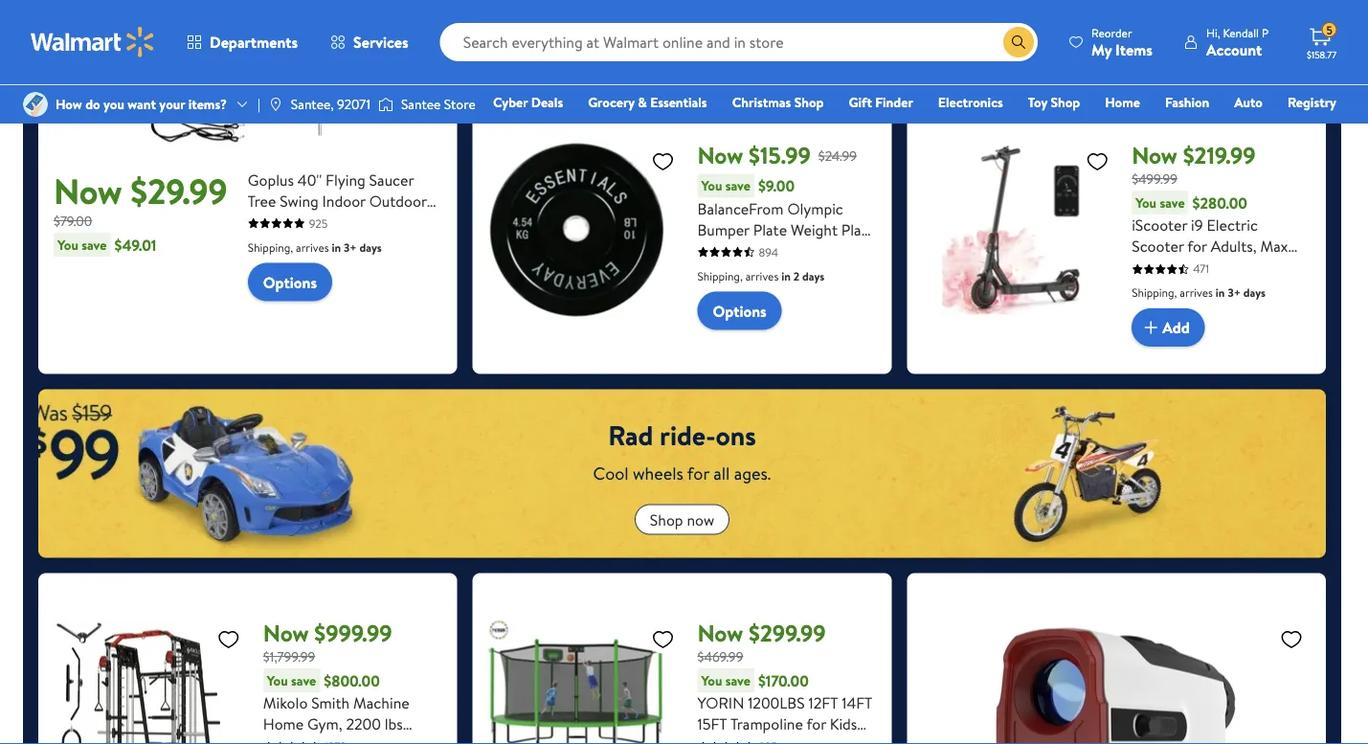 Task type: locate. For each thing, give the bounding box(es) containing it.
home inside "link"
[[1105, 93, 1141, 112]]

8.5
[[1231, 257, 1251, 278]]

days inside now $15.99 group
[[803, 268, 825, 284]]

now for $219.99
[[1132, 139, 1178, 172]]

set
[[279, 211, 301, 232]]

you inside now $299.99 $469.99 you save $170.00 yorin 1200lbs 12ft 14ft 15ft trampoline for kids adults, trampoline wi
[[702, 671, 723, 690]]

$1,799.99
[[263, 647, 315, 666]]

save inside now $999.99 $1,799.99 you save $800.00 mikolo smith machine home gym, 2200 lbs power rack cage wi
[[291, 671, 316, 690]]

grocery & essentials link
[[580, 92, 716, 113]]

auto link
[[1226, 92, 1272, 113]]

kids inside the goplus 40'' flying saucer tree swing indoor outdoor play set swing for kids colorful
[[370, 211, 397, 232]]

electronics link
[[930, 92, 1012, 113]]

for up 471
[[1188, 236, 1208, 257]]

scooter up pneumatic
[[1132, 236, 1185, 257]]

0 horizontal spatial lbs
[[385, 714, 403, 735]]

0 vertical spatial max
[[1261, 236, 1289, 257]]

0 vertical spatial shipping, arrives in 3+ days
[[248, 239, 382, 255]]

for inside the goplus 40'' flying saucer tree swing indoor outdoor play set swing for kids colorful
[[347, 211, 366, 232]]

1 vertical spatial lbs
[[385, 714, 403, 735]]

options
[[713, 6, 767, 27], [1148, 6, 1201, 27], [263, 272, 317, 293], [713, 300, 767, 321]]

now for $15.99
[[698, 139, 744, 172]]

goplus 40'' flying saucer tree swing indoor outdoor play set swing for kids colorful
[[248, 169, 427, 253]]

shipping, down speed
[[1132, 285, 1178, 301]]

lbs inside you save $9.00 balancefrom olympic bumper plate weight plate with steel hub, black, 10 lbs single
[[698, 261, 716, 282]]

shipping, down with
[[698, 268, 743, 284]]

3+ down indoor
[[344, 239, 357, 255]]

1 vertical spatial 3+
[[1228, 285, 1241, 301]]

kids
[[370, 211, 397, 232], [830, 714, 858, 735]]

i9
[[1192, 215, 1204, 236]]

you up balancefrom
[[702, 176, 723, 195]]

2 horizontal spatial in
[[1216, 285, 1226, 301]]

services button
[[314, 19, 425, 65]]

add to favorites list, balancefrom olympic bumper plate weight plate with steel hub, black, 10 lbs single image
[[652, 149, 675, 173]]

arrives down 471
[[1180, 285, 1213, 301]]

shipping, arrives in 3+ days down 925
[[248, 239, 382, 255]]

19
[[1177, 257, 1190, 278]]

kids down saucer
[[370, 211, 397, 232]]

group
[[923, 589, 1311, 744]]

 image
[[23, 92, 48, 117], [378, 95, 394, 114]]

speed
[[1132, 257, 1173, 278]]

now $219.99 $499.99 you save $280.00 iscooter i9 electric scooter for adults, max speed 19 mph, 8.5 in. pneumatic tires, up to 21 miles long-range battery, max load 220 lbs, ul certified portable adult e- scooter for commuter
[[1132, 139, 1310, 383]]

3+ left up
[[1228, 285, 1241, 301]]

0 vertical spatial home
[[1105, 93, 1141, 112]]

walmart+ link
[[1271, 119, 1346, 139]]

you down $499.99
[[1136, 193, 1157, 212]]

add to favorites list, iscooter i9 electric scooter for adults, max speed 19 mph, 8.5 in. pneumatic tires, up to 21 miles long-range battery, max load 220 lbs, ul certified portable adult e-scooter for commuter image
[[1086, 149, 1109, 173]]

in down the mph,
[[1216, 285, 1226, 301]]

saucer
[[369, 169, 414, 190]]

max left the add
[[1132, 320, 1160, 341]]

1 horizontal spatial home
[[1105, 93, 1141, 112]]

options link up items
[[1132, 0, 1217, 36]]

now
[[687, 509, 715, 530]]

1 horizontal spatial adults,
[[1211, 236, 1257, 257]]

in for now
[[1216, 285, 1226, 301]]

now up $49.01
[[54, 167, 122, 215]]

lbs right 2200
[[385, 714, 403, 735]]

0 horizontal spatial arrives
[[296, 239, 329, 255]]

play
[[248, 211, 275, 232]]

balancefrom
[[698, 198, 784, 219]]

shop right christmas
[[795, 93, 824, 112]]

0 vertical spatial scooter
[[1132, 236, 1185, 257]]

max right "8.5"
[[1261, 236, 1289, 257]]

lbs,
[[1228, 320, 1254, 341]]

home down items
[[1105, 93, 1141, 112]]

olympic
[[788, 198, 844, 219]]

now for $299.99
[[698, 617, 744, 649]]

220
[[1199, 320, 1225, 341]]

1 horizontal spatial kids
[[830, 714, 858, 735]]

arrives down 894
[[746, 268, 779, 284]]

$79.00
[[54, 211, 92, 230]]

you for $219.99
[[1136, 193, 1157, 212]]

you for $299.99
[[702, 671, 723, 690]]

reorder my items
[[1092, 24, 1153, 60]]

1 vertical spatial shipping,
[[698, 268, 743, 284]]

weight
[[791, 219, 838, 240]]

1 vertical spatial arrives
[[746, 268, 779, 284]]

save up yorin
[[726, 671, 751, 690]]

0 vertical spatial shipping,
[[248, 239, 293, 255]]

days inside now $219.99 group
[[1244, 285, 1266, 301]]

how
[[56, 95, 82, 113]]

for inside now $299.99 $469.99 you save $170.00 yorin 1200lbs 12ft 14ft 15ft trampoline for kids adults, trampoline wi
[[807, 714, 827, 735]]

1 vertical spatial adults,
[[698, 735, 744, 744]]

home
[[1105, 93, 1141, 112], [263, 714, 304, 735]]

$9.00
[[759, 175, 795, 196]]

save down the $79.00 at the left top of page
[[82, 235, 107, 254]]

$15.99
[[749, 139, 811, 172]]

2 vertical spatial shipping,
[[1132, 285, 1178, 301]]

now inside the now $29.99 $79.00 you save $49.01
[[54, 167, 122, 215]]

scooter
[[1132, 236, 1185, 257], [1132, 362, 1185, 383]]

plate up 894
[[754, 219, 787, 240]]

you inside now $219.99 $499.99 you save $280.00 iscooter i9 electric scooter for adults, max speed 19 mph, 8.5 in. pneumatic tires, up to 21 miles long-range battery, max load 220 lbs, ul certified portable adult e- scooter for commuter
[[1136, 193, 1157, 212]]

christmas shop link
[[724, 92, 833, 113]]

save up balancefrom
[[726, 176, 751, 195]]

shipping, arrives in 3+ days down 471
[[1132, 285, 1266, 301]]

now right add to favorites list, mikolo smith machine home gym, 2200 lbs power rack cage with cable crossover, weight bar, 360° landmine, barbell holders and other attachments, total body strength training cage icon
[[263, 617, 309, 649]]

options down single
[[713, 300, 767, 321]]

save for $299.99
[[726, 671, 751, 690]]

yorin
[[698, 693, 745, 714]]

0 vertical spatial 3+
[[344, 239, 357, 255]]

2 horizontal spatial shop
[[1051, 93, 1081, 112]]

1 vertical spatial max
[[1132, 320, 1160, 341]]

save inside now $299.99 $469.99 you save $170.00 yorin 1200lbs 12ft 14ft 15ft trampoline for kids adults, trampoline wi
[[726, 671, 751, 690]]

in down indoor
[[332, 239, 341, 255]]

lbs
[[698, 261, 716, 282], [385, 714, 403, 735]]

save down $1,799.99
[[291, 671, 316, 690]]

0 vertical spatial in
[[332, 239, 341, 255]]

max
[[1261, 236, 1289, 257], [1132, 320, 1160, 341]]

arrives inside now $219.99 group
[[1180, 285, 1213, 301]]

1 horizontal spatial shipping, arrives in 3+ days
[[1132, 285, 1266, 301]]

you
[[702, 176, 723, 195], [1136, 193, 1157, 212], [57, 235, 78, 254], [267, 671, 288, 690], [702, 671, 723, 690]]

now up balancefrom
[[698, 139, 744, 172]]

2 scooter from the top
[[1132, 362, 1185, 383]]

1 horizontal spatial arrives
[[746, 268, 779, 284]]

shipping,
[[248, 239, 293, 255], [698, 268, 743, 284], [1132, 285, 1178, 301]]

now
[[698, 139, 744, 172], [1132, 139, 1178, 172], [54, 167, 122, 215], [263, 617, 309, 649], [698, 617, 744, 649]]

 image
[[268, 97, 283, 112]]

days for you
[[803, 268, 825, 284]]

in inside now $15.99 group
[[782, 268, 791, 284]]

now $15.99 group
[[488, 111, 877, 359]]

1 vertical spatial in
[[782, 268, 791, 284]]

shipping, down play
[[248, 239, 293, 255]]

2 vertical spatial in
[[1216, 285, 1226, 301]]

range
[[1209, 299, 1251, 320]]

now inside now $299.99 $469.99 you save $170.00 yorin 1200lbs 12ft 14ft 15ft trampoline for kids adults, trampoline wi
[[698, 617, 744, 649]]

0 vertical spatial kids
[[370, 211, 397, 232]]

save inside now $219.99 $499.99 you save $280.00 iscooter i9 electric scooter for adults, max speed 19 mph, 8.5 in. pneumatic tires, up to 21 miles long-range battery, max load 220 lbs, ul certified portable adult e- scooter for commuter
[[1160, 193, 1185, 212]]

 image right 92071 on the left of page
[[378, 95, 394, 114]]

steel
[[730, 240, 763, 261]]

2 horizontal spatial shipping,
[[1132, 285, 1178, 301]]

0 horizontal spatial kids
[[370, 211, 397, 232]]

you inside now $999.99 $1,799.99 you save $800.00 mikolo smith machine home gym, 2200 lbs power rack cage wi
[[267, 671, 288, 690]]

all
[[714, 462, 730, 486]]

0 horizontal spatial shipping,
[[248, 239, 293, 255]]

cage
[[344, 735, 379, 744]]

now inside now $999.99 $1,799.99 you save $800.00 mikolo smith machine home gym, 2200 lbs power rack cage wi
[[263, 617, 309, 649]]

in for you
[[782, 268, 791, 284]]

rad
[[608, 417, 654, 454]]

1 vertical spatial kids
[[830, 714, 858, 735]]

shipping, for now $15.99
[[698, 268, 743, 284]]

to
[[1267, 278, 1281, 299]]

2 vertical spatial days
[[1244, 285, 1266, 301]]

for right 1200lbs
[[807, 714, 827, 735]]

shipping, inside now $219.99 group
[[1132, 285, 1178, 301]]

14ft
[[842, 693, 873, 714]]

 image left how
[[23, 92, 48, 117]]

2 vertical spatial arrives
[[1180, 285, 1213, 301]]

0 vertical spatial lbs
[[698, 261, 716, 282]]

options left hi,
[[1148, 6, 1201, 27]]

1 vertical spatial scooter
[[1132, 362, 1185, 383]]

lbs left single
[[698, 261, 716, 282]]

2 horizontal spatial days
[[1244, 285, 1266, 301]]

options link up christmas
[[698, 0, 782, 36]]

registry one debit
[[1190, 93, 1337, 138]]

shop
[[795, 93, 824, 112], [1051, 93, 1081, 112], [650, 509, 683, 530]]

options link down single
[[698, 292, 782, 330]]

you down the $79.00 at the left top of page
[[57, 235, 78, 254]]

scooter down "add to cart" 'icon'
[[1132, 362, 1185, 383]]

days right 2
[[803, 268, 825, 284]]

kids right 1200lbs
[[830, 714, 858, 735]]

miles
[[1132, 299, 1167, 320]]

services
[[354, 32, 409, 53]]

92071
[[337, 95, 371, 113]]

&
[[638, 93, 647, 112]]

1 horizontal spatial plate
[[842, 219, 876, 240]]

0 horizontal spatial adults,
[[698, 735, 744, 744]]

battery,
[[1254, 299, 1308, 320]]

santee
[[401, 95, 441, 113]]

grocery & essentials
[[588, 93, 707, 112]]

one
[[1190, 120, 1219, 138]]

do
[[85, 95, 100, 113]]

goplus
[[248, 169, 294, 190]]

you up yorin
[[702, 671, 723, 690]]

$49.01
[[114, 234, 157, 255]]

essentials
[[651, 93, 707, 112]]

for right 925
[[347, 211, 366, 232]]

for
[[347, 211, 366, 232], [1188, 236, 1208, 257], [1188, 362, 1208, 383], [688, 462, 710, 486], [807, 714, 827, 735]]

electric
[[1207, 215, 1258, 236]]

save up iscooter
[[1160, 193, 1185, 212]]

1 horizontal spatial in
[[782, 268, 791, 284]]

save inside the now $29.99 $79.00 you save $49.01
[[82, 235, 107, 254]]

3+
[[344, 239, 357, 255], [1228, 285, 1241, 301]]

1 horizontal spatial max
[[1261, 236, 1289, 257]]

now $299.99 $469.99 you save $170.00 yorin 1200lbs 12ft 14ft 15ft trampoline for kids adults, trampoline wi
[[698, 617, 873, 744]]

ul
[[1258, 320, 1276, 341]]

shop right toy
[[1051, 93, 1081, 112]]

cyber deals link
[[485, 92, 572, 113]]

1 vertical spatial shipping, arrives in 3+ days
[[1132, 285, 1266, 301]]

5
[[1327, 22, 1333, 38]]

0 horizontal spatial  image
[[23, 92, 48, 117]]

shipping, arrives in 3+ days
[[248, 239, 382, 255], [1132, 285, 1266, 301]]

days left to
[[1244, 285, 1266, 301]]

you inside the now $29.99 $79.00 you save $49.01
[[57, 235, 78, 254]]

 image for how do you want your items?
[[23, 92, 48, 117]]

1 vertical spatial home
[[263, 714, 304, 735]]

now inside now $219.99 $499.99 you save $280.00 iscooter i9 electric scooter for adults, max speed 19 mph, 8.5 in. pneumatic tires, up to 21 miles long-range battery, max load 220 lbs, ul certified portable adult e- scooter for commuter
[[1132, 139, 1178, 172]]

in
[[332, 239, 341, 255], [782, 268, 791, 284], [1216, 285, 1226, 301]]

12ft
[[809, 693, 838, 714]]

0 horizontal spatial max
[[1132, 320, 1160, 341]]

home left the gym,
[[263, 714, 304, 735]]

trampoline
[[731, 714, 803, 735], [747, 735, 820, 744]]

mikolo
[[263, 693, 308, 714]]

now right add to favorites list, iscooter i9 electric scooter for adults, max speed 19 mph, 8.5 in. pneumatic tires, up to 21 miles long-range battery, max load 220 lbs, ul certified portable adult e-scooter for commuter "icon"
[[1132, 139, 1178, 172]]

shop inside the christmas shop link
[[795, 93, 824, 112]]

0 horizontal spatial plate
[[754, 219, 787, 240]]

iscooter
[[1132, 215, 1188, 236]]

3+ inside now $219.99 group
[[1228, 285, 1241, 301]]

1 horizontal spatial shipping,
[[698, 268, 743, 284]]

arrives down 925
[[296, 239, 329, 255]]

0 horizontal spatial home
[[263, 714, 304, 735]]

1 horizontal spatial lbs
[[698, 261, 716, 282]]

for left "all"
[[688, 462, 710, 486]]

0 horizontal spatial shipping, arrives in 3+ days
[[248, 239, 382, 255]]

1 vertical spatial days
[[803, 268, 825, 284]]

save inside you save $9.00 balancefrom olympic bumper plate weight plate with steel hub, black, 10 lbs single
[[726, 176, 751, 195]]

save for $29.99
[[82, 235, 107, 254]]

shop inside toy shop link
[[1051, 93, 1081, 112]]

0 horizontal spatial in
[[332, 239, 341, 255]]

swing right set
[[304, 211, 343, 232]]

shop left now
[[650, 509, 683, 530]]

shipping, inside now $15.99 group
[[698, 268, 743, 284]]

finder
[[876, 93, 914, 112]]

options link
[[698, 0, 782, 36], [1132, 0, 1217, 36], [248, 263, 332, 301], [698, 292, 782, 330]]

in inside now $219.99 group
[[1216, 285, 1226, 301]]

1 horizontal spatial shop
[[795, 93, 824, 112]]

plate right black,
[[842, 219, 876, 240]]

arrives inside now $15.99 group
[[746, 268, 779, 284]]

departments
[[210, 32, 298, 53]]

1 horizontal spatial days
[[803, 268, 825, 284]]

save for $999.99
[[291, 671, 316, 690]]

shipping, arrives in 3+ days inside now $219.99 group
[[1132, 285, 1266, 301]]

now right add to favorites list, yorin 1200lbs 12ft 14ft 15ft trampoline for kids adults, trampoline with safety enclosure net, basketball hoop and ladder, astm & chemical test approved outdoor heavy-duty trampoline icon
[[698, 617, 744, 649]]

2 horizontal spatial arrives
[[1180, 285, 1213, 301]]

e-
[[1295, 341, 1310, 362]]

0 vertical spatial adults,
[[1211, 236, 1257, 257]]

1 horizontal spatial 3+
[[1228, 285, 1241, 301]]

days down indoor
[[360, 239, 382, 255]]

1 horizontal spatial  image
[[378, 95, 394, 114]]

in left 2
[[782, 268, 791, 284]]

0 horizontal spatial shop
[[650, 509, 683, 530]]

0 vertical spatial days
[[360, 239, 382, 255]]

days
[[360, 239, 382, 255], [803, 268, 825, 284], [1244, 285, 1266, 301]]

swing
[[280, 190, 319, 211], [304, 211, 343, 232]]

you up mikolo
[[267, 671, 288, 690]]

my
[[1092, 39, 1112, 60]]



Task type: describe. For each thing, give the bounding box(es) containing it.
indoor
[[322, 190, 366, 211]]

$24.99
[[819, 146, 857, 165]]

add to favorites list, segmart golf rangefinder, 900 yards 7x magnification clear view laser range finder image
[[1281, 627, 1304, 651]]

in.
[[1255, 257, 1270, 278]]

cyber
[[493, 93, 528, 112]]

1200lbs
[[748, 693, 805, 714]]

items?
[[188, 95, 227, 113]]

$800.00
[[324, 670, 380, 691]]

you save $9.00 balancefrom olympic bumper plate weight plate with steel hub, black, 10 lbs single
[[698, 175, 876, 282]]

lbs inside now $999.99 $1,799.99 you save $800.00 mikolo smith machine home gym, 2200 lbs power rack cage wi
[[385, 714, 403, 735]]

you for $29.99
[[57, 235, 78, 254]]

shop for toy shop
[[1051, 93, 1081, 112]]

tree
[[248, 190, 276, 211]]

swing up 925
[[280, 190, 319, 211]]

0 vertical spatial arrives
[[296, 239, 329, 255]]

departments button
[[170, 19, 314, 65]]

with
[[698, 240, 726, 261]]

cool
[[593, 462, 629, 486]]

walmart image
[[31, 27, 155, 57]]

add to cart image
[[1140, 316, 1163, 339]]

shop now button
[[635, 504, 730, 535]]

Walmart Site-Wide search field
[[440, 23, 1038, 61]]

want
[[128, 95, 156, 113]]

$999.99
[[314, 617, 392, 649]]

add to favorites list, mikolo smith machine home gym, 2200 lbs power rack cage with cable crossover, weight bar, 360° landmine, barbell holders and other attachments, total body strength training cage image
[[217, 627, 240, 651]]

fashion link
[[1157, 92, 1219, 113]]

options link down colorful
[[248, 263, 332, 301]]

wheels
[[633, 462, 684, 486]]

options up christmas
[[713, 6, 767, 27]]

$299.99
[[749, 617, 826, 649]]

walmart+
[[1280, 120, 1337, 138]]

now for $29.99
[[54, 167, 122, 215]]

0 horizontal spatial days
[[360, 239, 382, 255]]

home inside now $999.99 $1,799.99 you save $800.00 mikolo smith machine home gym, 2200 lbs power rack cage wi
[[263, 714, 304, 735]]

debit
[[1222, 120, 1255, 138]]

p
[[1262, 24, 1269, 41]]

options inside now $15.99 group
[[713, 300, 767, 321]]

flying
[[326, 169, 366, 190]]

2200
[[346, 714, 381, 735]]

for inside rad ride-ons cool wheels for all ages.
[[688, 462, 710, 486]]

single
[[720, 261, 760, 282]]

925
[[309, 215, 328, 231]]

add to favorites list, yorin 1200lbs 12ft 14ft 15ft trampoline for kids adults, trampoline with safety enclosure net, basketball hoop and ladder, astm & chemical test approved outdoor heavy-duty trampoline image
[[652, 627, 675, 651]]

colorful
[[248, 232, 300, 253]]

christmas
[[732, 93, 791, 112]]

gift
[[849, 93, 872, 112]]

shop inside shop now button
[[650, 509, 683, 530]]

long-
[[1171, 299, 1209, 320]]

toy
[[1028, 93, 1048, 112]]

0 horizontal spatial 3+
[[344, 239, 357, 255]]

adults, inside now $219.99 $499.99 you save $280.00 iscooter i9 electric scooter for adults, max speed 19 mph, 8.5 in. pneumatic tires, up to 21 miles long-range battery, max load 220 lbs, ul certified portable adult e- scooter for commuter
[[1211, 236, 1257, 257]]

outdoor
[[370, 190, 427, 211]]

machine
[[353, 693, 410, 714]]

add button
[[1132, 309, 1206, 347]]

kids inside now $299.99 $469.99 you save $170.00 yorin 1200lbs 12ft 14ft 15ft trampoline for kids adults, trampoline wi
[[830, 714, 858, 735]]

shipping, for now $219.99
[[1132, 285, 1178, 301]]

$280.00
[[1193, 192, 1248, 213]]

now $219.99 group
[[923, 111, 1311, 383]]

now $29.99 $79.00 you save $49.01
[[54, 167, 227, 255]]

shop for christmas shop
[[795, 93, 824, 112]]

items
[[1116, 39, 1153, 60]]

$499.99
[[1132, 169, 1178, 188]]

shop now
[[650, 509, 715, 530]]

arrives for you
[[746, 268, 779, 284]]

gym,
[[308, 714, 342, 735]]

fashion
[[1166, 93, 1210, 112]]

deals
[[531, 93, 563, 112]]

your
[[159, 95, 185, 113]]

smith
[[311, 693, 350, 714]]

now for $999.99
[[263, 617, 309, 649]]

days for now
[[1244, 285, 1266, 301]]

for down 220
[[1188, 362, 1208, 383]]

black,
[[802, 240, 841, 261]]

save for $219.99
[[1160, 193, 1185, 212]]

$469.99
[[698, 647, 744, 666]]

you for $999.99
[[267, 671, 288, 690]]

$158.77
[[1307, 48, 1337, 61]]

 image for santee store
[[378, 95, 394, 114]]

up
[[1244, 278, 1263, 299]]

1 plate from the left
[[754, 219, 787, 240]]

grocery
[[588, 93, 635, 112]]

adults, inside now $299.99 $469.99 you save $170.00 yorin 1200lbs 12ft 14ft 15ft trampoline for kids adults, trampoline wi
[[698, 735, 744, 744]]

power
[[263, 735, 305, 744]]

cyber deals
[[493, 93, 563, 112]]

rack
[[308, 735, 341, 744]]

santee, 92071
[[291, 95, 371, 113]]

add
[[1163, 317, 1190, 338]]

shipping, arrives in 2 days
[[698, 268, 825, 284]]

Search search field
[[440, 23, 1038, 61]]

arrives for now
[[1180, 285, 1213, 301]]

search icon image
[[1011, 34, 1027, 50]]

load
[[1164, 320, 1195, 341]]

options link inside now $15.99 group
[[698, 292, 782, 330]]

trampoline down "$170.00"
[[731, 714, 803, 735]]

mph,
[[1194, 257, 1227, 278]]

2 plate from the left
[[842, 219, 876, 240]]

account
[[1207, 39, 1263, 60]]

options down colorful
[[263, 272, 317, 293]]

commuter
[[1211, 362, 1284, 383]]

ride-
[[660, 417, 716, 454]]

registry link
[[1280, 92, 1346, 113]]

2
[[794, 268, 800, 284]]

$170.00
[[759, 670, 809, 691]]

trampoline down 1200lbs
[[747, 735, 820, 744]]

certified
[[1132, 341, 1192, 362]]

toy shop link
[[1020, 92, 1089, 113]]

hi, kendall p account
[[1207, 24, 1269, 60]]

894
[[759, 244, 779, 260]]

tires,
[[1206, 278, 1241, 299]]

reorder
[[1092, 24, 1133, 41]]

now $999.99 $1,799.99 you save $800.00 mikolo smith machine home gym, 2200 lbs power rack cage wi
[[263, 617, 437, 744]]

1 scooter from the top
[[1132, 236, 1185, 257]]

rad ride-ons cool wheels for all ages.
[[593, 417, 771, 486]]

you inside you save $9.00 balancefrom olympic bumper plate weight plate with steel hub, black, 10 lbs single
[[702, 176, 723, 195]]

gift finder
[[849, 93, 914, 112]]



Task type: vqa. For each thing, say whether or not it's contained in the screenshot.
walmart+ link
yes



